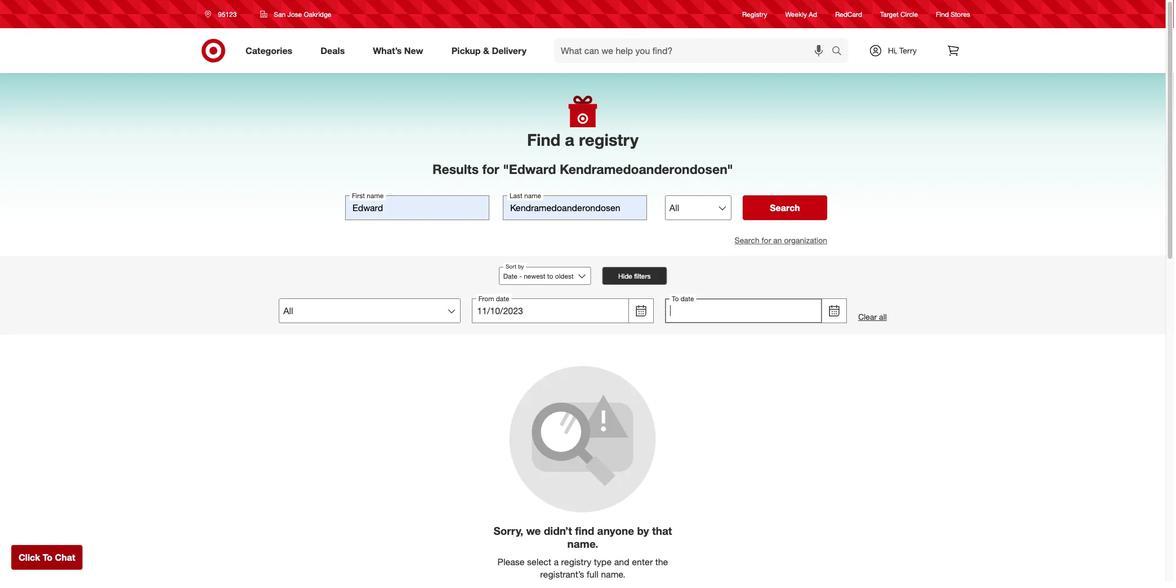 Task type: vqa. For each thing, say whether or not it's contained in the screenshot.
CATEGORIES
yes



Task type: locate. For each thing, give the bounding box(es) containing it.
registry
[[579, 130, 639, 150], [561, 556, 591, 567]]

95123 button
[[198, 4, 249, 24]]

that
[[652, 524, 672, 537]]

and
[[614, 556, 629, 567]]

0 vertical spatial registry
[[579, 130, 639, 150]]

0 vertical spatial find
[[936, 10, 949, 18]]

name. down find
[[567, 538, 598, 551]]

What can we help you find? suggestions appear below search field
[[554, 38, 835, 63]]

None telephone field
[[472, 298, 629, 323]]

find stores link
[[936, 9, 970, 19]]

name.
[[567, 538, 598, 551], [601, 569, 626, 580]]

0 vertical spatial search
[[770, 202, 800, 213]]

1 vertical spatial a
[[554, 556, 559, 567]]

search inside button
[[770, 202, 800, 213]]

sorry, we didn't find anyone by that name.
[[494, 524, 672, 551]]

new
[[404, 45, 423, 56]]

a
[[565, 130, 574, 150], [554, 556, 559, 567]]

categories link
[[236, 38, 306, 63]]

hide
[[618, 272, 632, 280]]

0 horizontal spatial name.
[[567, 538, 598, 551]]

1 horizontal spatial search
[[770, 202, 800, 213]]

what's
[[373, 45, 402, 56]]

pickup & delivery link
[[442, 38, 541, 63]]

search for an organization link
[[735, 235, 827, 245]]

stores
[[951, 10, 970, 18]]

1 horizontal spatial find
[[936, 10, 949, 18]]

by
[[637, 524, 649, 537]]

1 horizontal spatial for
[[762, 235, 771, 245]]

the
[[655, 556, 668, 567]]

terry
[[899, 46, 917, 55]]

filters
[[634, 272, 651, 280]]

1 vertical spatial name.
[[601, 569, 626, 580]]

please
[[498, 556, 525, 567]]

results for "edward kendramedoanderondosen"
[[433, 161, 733, 177]]

1 horizontal spatial a
[[565, 130, 574, 150]]

find up "edward
[[527, 130, 561, 150]]

san jose oakridge button
[[253, 4, 339, 24]]

didn't
[[544, 524, 572, 537]]

0 vertical spatial name.
[[567, 538, 598, 551]]

search for search for an organization
[[735, 235, 760, 245]]

find inside "link"
[[936, 10, 949, 18]]

a up the results for "edward kendramedoanderondosen"
[[565, 130, 574, 150]]

san jose oakridge
[[274, 10, 331, 18]]

for
[[482, 161, 499, 177], [762, 235, 771, 245]]

find
[[575, 524, 594, 537]]

registry inside please select a registry type and enter the registrant's full name.
[[561, 556, 591, 567]]

target circle
[[880, 10, 918, 18]]

1 vertical spatial find
[[527, 130, 561, 150]]

what's new link
[[363, 38, 437, 63]]

0 horizontal spatial find
[[527, 130, 561, 150]]

0 vertical spatial for
[[482, 161, 499, 177]]

0 horizontal spatial a
[[554, 556, 559, 567]]

find stores
[[936, 10, 970, 18]]

for left an
[[762, 235, 771, 245]]

find a registry
[[527, 130, 639, 150]]

weekly ad link
[[785, 9, 817, 19]]

&
[[483, 45, 489, 56]]

0 horizontal spatial for
[[482, 161, 499, 177]]

0 horizontal spatial search
[[735, 235, 760, 245]]

please select a registry type and enter the registrant's full name.
[[498, 556, 668, 580]]

1 vertical spatial for
[[762, 235, 771, 245]]

registry up the results for "edward kendramedoanderondosen"
[[579, 130, 639, 150]]

None text field
[[345, 195, 489, 220], [503, 195, 647, 220], [345, 195, 489, 220], [503, 195, 647, 220]]

search left an
[[735, 235, 760, 245]]

sorry,
[[494, 524, 523, 537]]

ad
[[809, 10, 817, 18]]

a up registrant's
[[554, 556, 559, 567]]

all
[[879, 312, 887, 322]]

target
[[880, 10, 899, 18]]

jose
[[288, 10, 302, 18]]

1 horizontal spatial name.
[[601, 569, 626, 580]]

delivery
[[492, 45, 527, 56]]

redcard
[[835, 10, 862, 18]]

search button
[[743, 195, 827, 220]]

registry up registrant's
[[561, 556, 591, 567]]

find left stores
[[936, 10, 949, 18]]

1 vertical spatial registry
[[561, 556, 591, 567]]

search up the search for an organization
[[770, 202, 800, 213]]

1 vertical spatial search
[[735, 235, 760, 245]]

find
[[936, 10, 949, 18], [527, 130, 561, 150]]

weekly
[[785, 10, 807, 18]]

search
[[770, 202, 800, 213], [735, 235, 760, 245]]

for right results
[[482, 161, 499, 177]]

None telephone field
[[665, 298, 822, 323]]

registry
[[742, 10, 767, 18]]

type
[[594, 556, 612, 567]]

name. down and in the bottom right of the page
[[601, 569, 626, 580]]

find for find stores
[[936, 10, 949, 18]]

search for search
[[770, 202, 800, 213]]



Task type: describe. For each thing, give the bounding box(es) containing it.
full
[[587, 569, 598, 580]]

for for search
[[762, 235, 771, 245]]

hide filters
[[618, 272, 651, 280]]

chat
[[55, 552, 75, 563]]

registrant's
[[540, 569, 584, 580]]

hi, terry
[[888, 46, 917, 55]]

find for find a registry
[[527, 130, 561, 150]]

select
[[527, 556, 551, 567]]

pickup & delivery
[[451, 45, 527, 56]]

anyone
[[597, 524, 634, 537]]

name. inside please select a registry type and enter the registrant's full name.
[[601, 569, 626, 580]]

deals
[[321, 45, 345, 56]]

target circle link
[[880, 9, 918, 19]]

clear all
[[858, 312, 887, 322]]

registry link
[[742, 9, 767, 19]]

kendramedoanderondosen"
[[560, 161, 733, 177]]

redcard link
[[835, 9, 862, 19]]

"edward
[[503, 161, 556, 177]]

name. inside sorry, we didn't find anyone by that name.
[[567, 538, 598, 551]]

0 vertical spatial a
[[565, 130, 574, 150]]

oakridge
[[304, 10, 331, 18]]

click to chat button
[[11, 545, 83, 570]]

clear
[[858, 312, 877, 322]]

hi,
[[888, 46, 897, 55]]

an
[[773, 235, 782, 245]]

search button
[[827, 38, 854, 65]]

95123
[[218, 10, 237, 18]]

circle
[[901, 10, 918, 18]]

enter
[[632, 556, 653, 567]]

search for an organization
[[735, 235, 827, 245]]

click
[[19, 552, 40, 563]]

pickup
[[451, 45, 481, 56]]

organization
[[784, 235, 827, 245]]

san
[[274, 10, 286, 18]]

deals link
[[311, 38, 359, 63]]

categories
[[246, 45, 292, 56]]

hide filters button
[[602, 267, 667, 285]]

what's new
[[373, 45, 423, 56]]

to
[[43, 552, 52, 563]]

results
[[433, 161, 479, 177]]

for for results
[[482, 161, 499, 177]]

clear all button
[[858, 311, 887, 323]]

we
[[526, 524, 541, 537]]

weekly ad
[[785, 10, 817, 18]]

a inside please select a registry type and enter the registrant's full name.
[[554, 556, 559, 567]]

click to chat
[[19, 552, 75, 563]]

search
[[827, 46, 854, 57]]

search error image
[[509, 366, 656, 513]]



